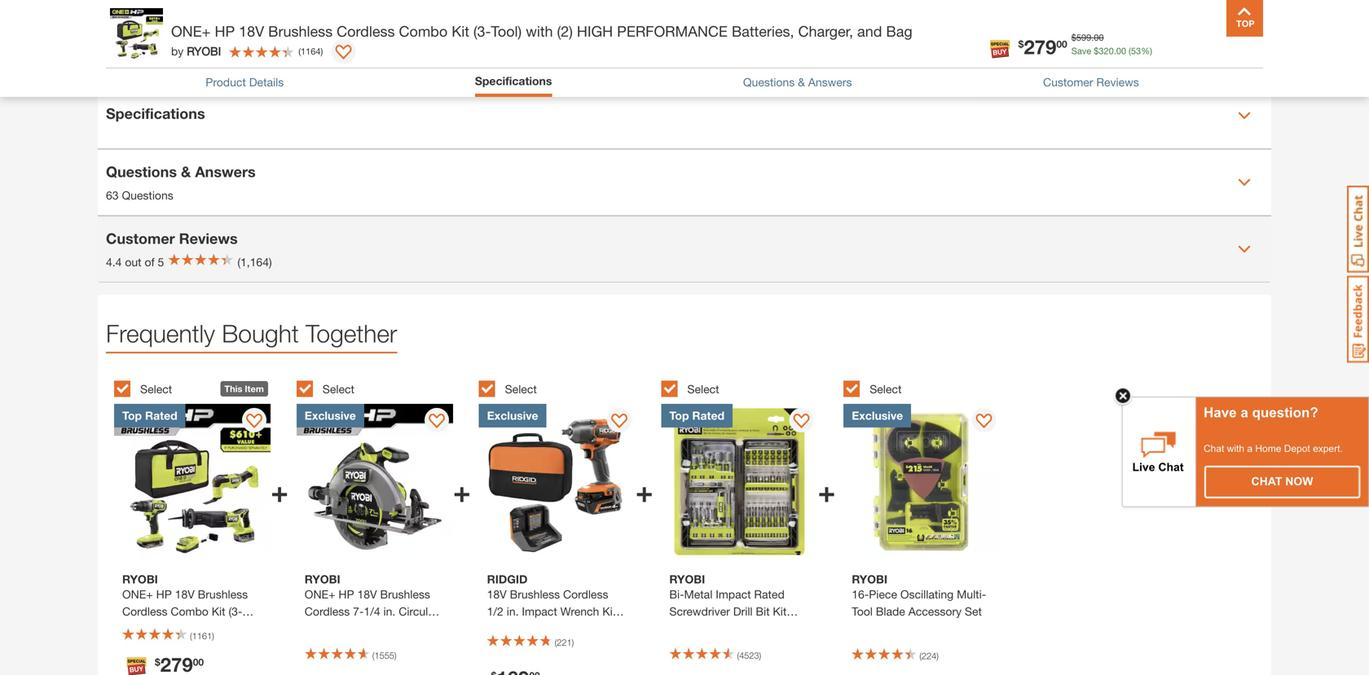 Task type: vqa. For each thing, say whether or not it's contained in the screenshot.
The Accents related to Home Accents Holiday 200-Piece Metal Ornament Hooks
no



Task type: locate. For each thing, give the bounding box(es) containing it.
0 vertical spatial specifications
[[475, 74, 552, 88]]

cordless inside the ryobi one+ hp 18v brushless cordless 7-1/4 in. circular saw (tool only)
[[305, 605, 350, 618]]

reviews up (1,164)
[[179, 230, 238, 247]]

18v up 1/4
[[357, 588, 377, 601]]

599
[[1077, 32, 1091, 43]]

kit right "bit"
[[773, 605, 787, 618]]

1 horizontal spatial top
[[669, 409, 689, 423]]

top inside 4 / 5 group
[[669, 409, 689, 423]]

answers inside questions & answers 63 questions
[[195, 163, 256, 181]]

display image for ryobi bi-metal impact rated screwdriver drill bit kit (70-piece)
[[794, 414, 810, 430]]

1 horizontal spatial top rated
[[669, 409, 725, 423]]

kit
[[452, 22, 469, 40], [602, 605, 616, 618], [773, 605, 787, 618]]

chat with a home depot expert.
[[1204, 443, 1343, 454]]

questions right 63
[[122, 189, 173, 202]]

top rated inside the 1 / 5 group
[[122, 409, 177, 423]]

one+ hp 18v brushless cordless 7-1/4 in. circular saw (tool only) image
[[297, 404, 453, 561]]

18v inside the ryobi one+ hp 18v brushless cordless 7-1/4 in. circular saw (tool only)
[[357, 588, 377, 601]]

( inside 5 / 5 group
[[920, 651, 922, 662]]

2 vertical spatial cordless
[[305, 605, 350, 618]]

specifications down tool)
[[475, 74, 552, 88]]

(70-
[[669, 622, 690, 636]]

1 horizontal spatial customer
[[1043, 75, 1093, 89]]

0 vertical spatial caret image
[[1238, 109, 1251, 122]]

brushless down ridgid
[[510, 588, 560, 601]]

0 horizontal spatial exclusive
[[305, 409, 356, 423]]

save
[[1072, 46, 1091, 56]]

reviews down the 320
[[1097, 75, 1139, 89]]

0 vertical spatial a
[[1241, 405, 1248, 420]]

$ for $ 599 . 00 save $ 320 . 00 ( 53 %)
[[1072, 32, 1077, 43]]

top rated
[[122, 409, 177, 423], [669, 409, 725, 423]]

cordless left combo
[[337, 22, 395, 40]]

0 vertical spatial &
[[798, 75, 805, 89]]

0 horizontal spatial &
[[181, 163, 191, 181]]

1 vertical spatial customer
[[106, 230, 175, 247]]

( for ryobi 16-piece oscillating multi- tool blade accessory set
[[920, 651, 922, 662]]

4 + from the left
[[818, 474, 836, 509]]

saw
[[305, 622, 327, 636]]

2 horizontal spatial exclusive
[[852, 409, 903, 423]]

0 vertical spatial reviews
[[1097, 75, 1139, 89]]

select inside the 1 / 5 group
[[140, 383, 172, 396]]

select inside 4 / 5 group
[[687, 383, 719, 396]]

0 vertical spatial one+
[[171, 22, 211, 40]]

3 / 5 group
[[479, 372, 653, 676]]

1 vertical spatial one+
[[305, 588, 335, 601]]

1 horizontal spatial &
[[798, 75, 805, 89]]

accessory
[[909, 605, 962, 618]]

18v down residents
[[239, 22, 264, 40]]

with for kit
[[487, 622, 508, 636]]

) inside '2 / 5' group
[[394, 651, 397, 661]]

with inside ridgid 18v brushless cordless 1/2 in. impact wrench kit with 4.0 ah battery and charger
[[487, 622, 508, 636]]

one+ up "saw"
[[305, 588, 335, 601]]

customer down save
[[1043, 75, 1093, 89]]

5 / 5 group
[[844, 372, 1018, 676]]

questions & answers
[[743, 75, 852, 89]]

1 vertical spatial hp
[[339, 588, 354, 601]]

18v up 1/2
[[487, 588, 507, 601]]

select inside 5 / 5 group
[[870, 383, 902, 396]]

3 exclusive from the left
[[852, 409, 903, 423]]

and
[[857, 22, 882, 40], [587, 622, 606, 636]]

specifications button
[[475, 73, 552, 93], [475, 73, 552, 90], [98, 83, 1271, 148]]

ryobi up 16-
[[852, 573, 888, 586]]

1 horizontal spatial rated
[[692, 409, 725, 423]]

select inside '2 / 5' group
[[323, 383, 354, 396]]

answers
[[808, 75, 852, 89], [195, 163, 256, 181]]

display image inside 4 / 5 group
[[794, 414, 810, 430]]

2 caret image from the top
[[1238, 176, 1251, 189]]

4 select from the left
[[687, 383, 719, 396]]

kit for exclusive
[[602, 605, 616, 618]]

in. right 1/2
[[507, 605, 519, 618]]

( inside 3 / 5 group
[[555, 638, 557, 648]]

0 horizontal spatial answers
[[195, 163, 256, 181]]

1 horizontal spatial exclusive
[[487, 409, 538, 423]]

caret image
[[1238, 109, 1251, 122], [1238, 176, 1251, 189]]

0 vertical spatial hp
[[215, 22, 235, 40]]

1 / 5 group
[[114, 372, 288, 676]]

2 horizontal spatial kit
[[773, 605, 787, 618]]

1 top rated from the left
[[122, 409, 177, 423]]

279
[[1024, 35, 1057, 58]]

2 / 5 group
[[297, 372, 471, 676]]

( 4523 )
[[737, 651, 761, 661]]

a right 'have'
[[1241, 405, 1248, 420]]

with right "chat"
[[1227, 443, 1245, 454]]

product image image
[[110, 8, 163, 61]]

( 1555 )
[[372, 651, 397, 661]]

2 select from the left
[[323, 383, 354, 396]]

in.
[[383, 605, 396, 618], [507, 605, 519, 618]]

top for display image within 4 / 5 group
[[669, 409, 689, 423]]

0 vertical spatial questions
[[743, 75, 795, 89]]

brushless inside ridgid 18v brushless cordless 1/2 in. impact wrench kit with 4.0 ah battery and charger
[[510, 588, 560, 601]]

customer
[[1043, 75, 1093, 89], [106, 230, 175, 247]]

$ inside the 1 / 5 group
[[155, 657, 160, 668]]

0 vertical spatial impact
[[716, 588, 751, 601]]

0 horizontal spatial in.
[[383, 605, 396, 618]]

with
[[526, 22, 553, 40], [1227, 443, 1245, 454], [487, 622, 508, 636]]

ridgid
[[487, 573, 528, 586]]

ryobi for ryobi one+ hp 18v brushless cordless 7-1/4 in. circular saw (tool only)
[[305, 573, 340, 586]]

frequently
[[106, 319, 215, 348]]

top inside the 1 / 5 group
[[122, 409, 142, 423]]

display image
[[335, 45, 352, 61], [246, 414, 263, 430], [429, 414, 445, 430], [794, 414, 810, 430], [976, 414, 992, 430]]

in. right 1/4
[[383, 605, 396, 618]]

and down wrench
[[587, 622, 606, 636]]

0 horizontal spatial top rated
[[122, 409, 177, 423]]

display image
[[611, 414, 627, 430]]

questions
[[743, 75, 795, 89], [106, 163, 177, 181], [122, 189, 173, 202]]

1 vertical spatial .
[[1114, 46, 1116, 56]]

with for tool)
[[526, 22, 553, 40]]

customer reviews down save
[[1043, 75, 1139, 89]]

0 horizontal spatial .
[[1091, 32, 1094, 43]]

5 select from the left
[[870, 383, 902, 396]]

0 horizontal spatial rated
[[145, 409, 177, 423]]

0 horizontal spatial specifications
[[106, 105, 205, 122]]

3 + from the left
[[636, 474, 653, 509]]

cordless up "saw"
[[305, 605, 350, 618]]

questions & answers button
[[743, 74, 852, 91], [743, 74, 852, 91]]

(tool
[[330, 622, 354, 636]]

california
[[151, 3, 199, 17]]

ryobi for ryobi bi-metal impact rated screwdriver drill bit kit (70-piece)
[[669, 573, 705, 586]]

320
[[1099, 46, 1114, 56]]

top for display image inside the the 1 / 5 group
[[122, 409, 142, 423]]

1 horizontal spatial in.
[[507, 605, 519, 618]]

one+ up by ryobi
[[171, 22, 211, 40]]

bag
[[886, 22, 913, 40]]

0 horizontal spatial impact
[[522, 605, 557, 618]]

1 vertical spatial questions
[[106, 163, 177, 181]]

impact up drill
[[716, 588, 751, 601]]

out
[[125, 256, 141, 269]]

53
[[1131, 46, 1141, 56]]

) inside 3 / 5 group
[[572, 638, 574, 648]]

16-piece oscillating multi-tool blade accessory set image
[[844, 404, 1000, 561]]

details
[[249, 75, 284, 89]]

0 horizontal spatial customer
[[106, 230, 175, 247]]

0 horizontal spatial kit
[[452, 22, 469, 40]]

0 horizontal spatial with
[[487, 622, 508, 636]]

) inside 5 / 5 group
[[937, 651, 939, 662]]

1 vertical spatial answers
[[195, 163, 256, 181]]

kit left (3- at the top of the page
[[452, 22, 469, 40]]

1 horizontal spatial with
[[526, 22, 553, 40]]

2 horizontal spatial brushless
[[510, 588, 560, 601]]

select for ryobi bi-metal impact rated screwdriver drill bit kit (70-piece)
[[687, 383, 719, 396]]

( for ryobi bi-metal impact rated screwdriver drill bit kit (70-piece)
[[737, 651, 739, 661]]

221
[[557, 638, 572, 648]]

1 vertical spatial caret image
[[1238, 176, 1251, 189]]

0 vertical spatial with
[[526, 22, 553, 40]]

2 horizontal spatial 18v
[[487, 588, 507, 601]]

questions down batteries,
[[743, 75, 795, 89]]

specifications down by
[[106, 105, 205, 122]]

tool
[[852, 605, 873, 618]]

( inside '2 / 5' group
[[372, 651, 374, 661]]

live chat image
[[1347, 186, 1369, 273]]

2 in. from the left
[[507, 605, 519, 618]]

exclusive inside 5 / 5 group
[[852, 409, 903, 423]]

1 vertical spatial impact
[[522, 605, 557, 618]]

answers for questions & answers 63 questions
[[195, 163, 256, 181]]

by
[[171, 44, 184, 58]]

ryobi inside ryobi 16-piece oscillating multi- tool blade accessory set
[[852, 573, 888, 586]]

select inside 3 / 5 group
[[505, 383, 537, 396]]

kit inside ryobi bi-metal impact rated screwdriver drill bit kit (70-piece)
[[773, 605, 787, 618]]

0 horizontal spatial reviews
[[179, 230, 238, 247]]

00
[[1094, 32, 1104, 43], [1057, 38, 1067, 50], [1116, 46, 1126, 56], [193, 657, 204, 668]]

exclusive for ridgid 18v brushless cordless 1/2 in. impact wrench kit with 4.0 ah battery and charger
[[487, 409, 538, 423]]

and inside ridgid 18v brushless cordless 1/2 in. impact wrench kit with 4.0 ah battery and charger
[[587, 622, 606, 636]]

exclusive inside 3 / 5 group
[[487, 409, 538, 423]]

ryobi up bi-
[[669, 573, 705, 586]]

0 horizontal spatial hp
[[215, 22, 235, 40]]

2 horizontal spatial rated
[[754, 588, 785, 601]]

18v inside ridgid 18v brushless cordless 1/2 in. impact wrench kit with 4.0 ah battery and charger
[[487, 588, 507, 601]]

) for ryobi one+ hp 18v brushless cordless 7-1/4 in. circular saw (tool only)
[[394, 651, 397, 661]]

1 horizontal spatial brushless
[[380, 588, 430, 601]]

customer reviews
[[1043, 75, 1139, 89], [106, 230, 238, 247]]

1 top from the left
[[122, 409, 142, 423]]

%)
[[1141, 46, 1152, 56]]

& inside questions & answers 63 questions
[[181, 163, 191, 181]]

1 exclusive from the left
[[305, 409, 356, 423]]

0 horizontal spatial top
[[122, 409, 142, 423]]

select for ryobi 16-piece oscillating multi- tool blade accessory set
[[870, 383, 902, 396]]

1 horizontal spatial hp
[[339, 588, 354, 601]]

1 horizontal spatial answers
[[808, 75, 852, 89]]

brushless up circular
[[380, 588, 430, 601]]

1 horizontal spatial and
[[857, 22, 882, 40]]

impact up the ah
[[522, 605, 557, 618]]

feedback link image
[[1347, 275, 1369, 364]]

multi-
[[957, 588, 986, 601]]

1 + from the left
[[271, 474, 288, 509]]

expert.
[[1313, 443, 1343, 454]]

18v
[[239, 22, 264, 40], [357, 588, 377, 601], [487, 588, 507, 601]]

) for ridgid 18v brushless cordless 1/2 in. impact wrench kit with 4.0 ah battery and charger
[[572, 638, 574, 648]]

+ inside 4 / 5 group
[[818, 474, 836, 509]]

$ inside $ 279 00
[[1018, 38, 1024, 50]]

questions up 63
[[106, 163, 177, 181]]

brushless
[[268, 22, 333, 40], [380, 588, 430, 601], [510, 588, 560, 601]]

with left (2)
[[526, 22, 553, 40]]

cordless
[[337, 22, 395, 40], [563, 588, 608, 601], [305, 605, 350, 618]]

exclusive inside '2 / 5' group
[[305, 409, 356, 423]]

select
[[140, 383, 172, 396], [323, 383, 354, 396], [505, 383, 537, 396], [687, 383, 719, 396], [870, 383, 902, 396]]

1164
[[301, 46, 321, 56]]

kit right wrench
[[602, 605, 616, 618]]

display image inside '2 / 5' group
[[429, 414, 445, 430]]

2 exclusive from the left
[[487, 409, 538, 423]]

2 top from the left
[[669, 409, 689, 423]]

bi-
[[669, 588, 684, 601]]

ryobi up "saw"
[[305, 573, 340, 586]]

1 horizontal spatial kit
[[602, 605, 616, 618]]

customer up 4.4 out of 5
[[106, 230, 175, 247]]

1 vertical spatial and
[[587, 622, 606, 636]]

charger
[[487, 639, 528, 653]]

+ inside '2 / 5' group
[[453, 474, 471, 509]]

&
[[798, 75, 805, 89], [181, 163, 191, 181]]

have a question?
[[1204, 405, 1319, 420]]

charger,
[[798, 22, 853, 40]]

exclusive
[[305, 409, 356, 423], [487, 409, 538, 423], [852, 409, 903, 423]]

0 vertical spatial answers
[[808, 75, 852, 89]]

ryobi inside the ryobi one+ hp 18v brushless cordless 7-1/4 in. circular saw (tool only)
[[305, 573, 340, 586]]

hp inside the ryobi one+ hp 18v brushless cordless 7-1/4 in. circular saw (tool only)
[[339, 588, 354, 601]]

impact inside ryobi bi-metal impact rated screwdriver drill bit kit (70-piece)
[[716, 588, 751, 601]]

2 vertical spatial with
[[487, 622, 508, 636]]

bi-metal impact rated screwdriver drill bit kit (70-piece) image
[[661, 404, 818, 561]]

ryobi inside ryobi bi-metal impact rated screwdriver drill bit kit (70-piece)
[[669, 573, 705, 586]]

00 inside the 1 / 5 group
[[193, 657, 204, 668]]

$ for $
[[155, 657, 160, 668]]

( inside 4 / 5 group
[[737, 651, 739, 661]]

0 horizontal spatial and
[[587, 622, 606, 636]]

2 + from the left
[[453, 474, 471, 509]]

) inside 4 / 5 group
[[759, 651, 761, 661]]

kit inside ridgid 18v brushless cordless 1/2 in. impact wrench kit with 4.0 ah battery and charger
[[602, 605, 616, 618]]

brushless up ( 1164 )
[[268, 22, 333, 40]]

hp down residents
[[215, 22, 235, 40]]

1 horizontal spatial reviews
[[1097, 75, 1139, 89]]

1 horizontal spatial impact
[[716, 588, 751, 601]]

1 vertical spatial cordless
[[563, 588, 608, 601]]

hp up 7-
[[339, 588, 354, 601]]

0 horizontal spatial one+
[[171, 22, 211, 40]]

this
[[224, 384, 242, 395]]

and left bag
[[857, 22, 882, 40]]

reviews
[[1097, 75, 1139, 89], [179, 230, 238, 247]]

3 select from the left
[[505, 383, 537, 396]]

2 top rated from the left
[[669, 409, 725, 423]]

& for questions & answers 63 questions
[[181, 163, 191, 181]]

1 horizontal spatial 18v
[[357, 588, 377, 601]]

1 vertical spatial &
[[181, 163, 191, 181]]

+
[[271, 474, 288, 509], [453, 474, 471, 509], [636, 474, 653, 509], [818, 474, 836, 509]]

1 horizontal spatial specifications
[[475, 74, 552, 88]]

4.4
[[106, 256, 122, 269]]

1 vertical spatial with
[[1227, 443, 1245, 454]]

1 in. from the left
[[383, 605, 396, 618]]

top rated inside 4 / 5 group
[[669, 409, 725, 423]]

rated inside ryobi bi-metal impact rated screwdriver drill bit kit (70-piece)
[[754, 588, 785, 601]]

.
[[1091, 32, 1094, 43], [1114, 46, 1116, 56]]

with down 1/2
[[487, 622, 508, 636]]

+ for ryobi bi-metal impact rated screwdriver drill bit kit (70-piece)
[[818, 474, 836, 509]]

a left home
[[1247, 443, 1253, 454]]

cordless up wrench
[[563, 588, 608, 601]]

)
[[321, 46, 323, 56], [572, 638, 574, 648], [394, 651, 397, 661], [759, 651, 761, 661], [937, 651, 939, 662]]

1 horizontal spatial customer reviews
[[1043, 75, 1139, 89]]

1 horizontal spatial one+
[[305, 588, 335, 601]]

hp
[[215, 22, 235, 40], [339, 588, 354, 601]]

one+
[[171, 22, 211, 40], [305, 588, 335, 601]]

+ inside 3 / 5 group
[[636, 474, 653, 509]]

1 select from the left
[[140, 383, 172, 396]]

chat now
[[1251, 475, 1313, 488]]

customer reviews up 5 at left top
[[106, 230, 238, 247]]

1 vertical spatial customer reviews
[[106, 230, 238, 247]]

+ for ryobi one+ hp 18v brushless cordless 7-1/4 in. circular saw (tool only)
[[453, 474, 471, 509]]



Task type: describe. For each thing, give the bounding box(es) containing it.
( 1164 )
[[298, 46, 323, 56]]

combo
[[399, 22, 448, 40]]

1 vertical spatial reviews
[[179, 230, 238, 247]]

16-
[[852, 588, 869, 601]]

$ 279 00
[[1018, 35, 1067, 58]]

in. inside ridgid 18v brushless cordless 1/2 in. impact wrench kit with 4.0 ah battery and charger
[[507, 605, 519, 618]]

$ 599 . 00 save $ 320 . 00 ( 53 %)
[[1072, 32, 1152, 56]]

circular
[[399, 605, 438, 618]]

1 horizontal spatial .
[[1114, 46, 1116, 56]]

high
[[577, 22, 613, 40]]

residents
[[202, 3, 249, 17]]

cordless inside ridgid 18v brushless cordless 1/2 in. impact wrench kit with 4.0 ah battery and charger
[[563, 588, 608, 601]]

4.4 out of 5
[[106, 256, 164, 269]]

1 vertical spatial a
[[1247, 443, 1253, 454]]

2 horizontal spatial with
[[1227, 443, 1245, 454]]

1 caret image from the top
[[1238, 109, 1251, 122]]

have
[[1204, 405, 1237, 420]]

(1,164)
[[237, 256, 272, 269]]

oscillating
[[900, 588, 954, 601]]

5
[[158, 256, 164, 269]]

(2)
[[557, 22, 573, 40]]

0 horizontal spatial customer reviews
[[106, 230, 238, 247]]

ryobi for ryobi 16-piece oscillating multi- tool blade accessory set
[[852, 573, 888, 586]]

depot
[[1284, 443, 1310, 454]]

( for ridgid 18v brushless cordless 1/2 in. impact wrench kit with 4.0 ah battery and charger
[[555, 638, 557, 648]]

4523
[[739, 651, 759, 661]]

blade
[[876, 605, 905, 618]]

of
[[145, 256, 155, 269]]

00 inside $ 279 00
[[1057, 38, 1067, 50]]

top button
[[1227, 0, 1263, 37]]

screwdriver
[[669, 605, 730, 618]]

display image for ryobi 16-piece oscillating multi- tool blade accessory set
[[976, 414, 992, 430]]

batteries,
[[732, 22, 794, 40]]

in. inside the ryobi one+ hp 18v brushless cordless 7-1/4 in. circular saw (tool only)
[[383, 605, 396, 618]]

drill
[[733, 605, 753, 618]]

bit
[[756, 605, 770, 618]]

4 / 5 group
[[661, 372, 836, 676]]

$ for $ 279 00
[[1018, 38, 1024, 50]]

+ inside the 1 / 5 group
[[271, 474, 288, 509]]

( for ryobi one+ hp 18v brushless cordless 7-1/4 in. circular saw (tool only)
[[372, 651, 374, 661]]

only)
[[357, 622, 383, 636]]

0 vertical spatial customer reviews
[[1043, 75, 1139, 89]]

home
[[1255, 443, 1282, 454]]

( 221 )
[[555, 638, 574, 648]]

0 vertical spatial customer
[[1043, 75, 1093, 89]]

(3-
[[473, 22, 491, 40]]

caret image
[[1238, 243, 1251, 256]]

ryobi 16-piece oscillating multi- tool blade accessory set
[[852, 573, 986, 618]]

ridgid 18v brushless cordless 1/2 in. impact wrench kit with 4.0 ah battery and charger
[[487, 573, 616, 653]]

performance
[[617, 22, 728, 40]]

one+ hp 18v brushless cordless combo kit (3-tool) with (2) high performance batteries, charger, and bag
[[171, 22, 913, 40]]

0 horizontal spatial brushless
[[268, 22, 333, 40]]

impact inside ridgid 18v brushless cordless 1/2 in. impact wrench kit with 4.0 ah battery and charger
[[522, 605, 557, 618]]

224
[[922, 651, 937, 662]]

rated inside the 1 / 5 group
[[145, 409, 177, 423]]

ryobi bi-metal impact rated screwdriver drill bit kit (70-piece)
[[669, 573, 787, 636]]

7-
[[353, 605, 364, 618]]

ah
[[530, 622, 544, 636]]

california residents
[[151, 3, 249, 17]]

questions for questions & answers
[[743, 75, 795, 89]]

chat
[[1251, 475, 1282, 488]]

frequently bought together
[[106, 319, 397, 348]]

battery
[[547, 622, 584, 636]]

ryobi right by
[[187, 44, 221, 58]]

exclusive for ryobi 16-piece oscillating multi- tool blade accessory set
[[852, 409, 903, 423]]

63
[[106, 189, 119, 202]]

piece
[[869, 588, 897, 601]]

answers for questions & answers
[[808, 75, 852, 89]]

tool)
[[491, 22, 522, 40]]

select for ridgid 18v brushless cordless 1/2 in. impact wrench kit with 4.0 ah battery and charger
[[505, 383, 537, 396]]

brushless inside the ryobi one+ hp 18v brushless cordless 7-1/4 in. circular saw (tool only)
[[380, 588, 430, 601]]

one+ inside the ryobi one+ hp 18v brushless cordless 7-1/4 in. circular saw (tool only)
[[305, 588, 335, 601]]

piece)
[[690, 622, 721, 636]]

product details
[[206, 75, 284, 89]]

chat
[[1204, 443, 1224, 454]]

question?
[[1252, 405, 1319, 420]]

bought
[[222, 319, 299, 348]]

metal
[[684, 588, 713, 601]]

this item
[[224, 384, 264, 395]]

by ryobi
[[171, 44, 221, 58]]

4.0
[[511, 622, 527, 636]]

0 horizontal spatial 18v
[[239, 22, 264, 40]]

product
[[206, 75, 246, 89]]

1555
[[374, 651, 394, 661]]

set
[[965, 605, 982, 618]]

together
[[306, 319, 397, 348]]

display image for ryobi one+ hp 18v brushless cordless 7-1/4 in. circular saw (tool only)
[[429, 414, 445, 430]]

18v brushless cordless 1/2 in. impact wrench kit with 4.0 ah battery and charger image
[[479, 404, 636, 561]]

2 vertical spatial questions
[[122, 189, 173, 202]]

ryobi one+ hp 18v brushless cordless 7-1/4 in. circular saw (tool only)
[[305, 573, 438, 636]]

wrench
[[560, 605, 599, 618]]

select for ryobi one+ hp 18v brushless cordless 7-1/4 in. circular saw (tool only)
[[323, 383, 354, 396]]

& for questions & answers
[[798, 75, 805, 89]]

0 vertical spatial cordless
[[337, 22, 395, 40]]

kit for top rated
[[773, 605, 787, 618]]

0 vertical spatial .
[[1091, 32, 1094, 43]]

exclusive for ryobi one+ hp 18v brushless cordless 7-1/4 in. circular saw (tool only)
[[305, 409, 356, 423]]

) for ryobi bi-metal impact rated screwdriver drill bit kit (70-piece)
[[759, 651, 761, 661]]

questions & answers 63 questions
[[106, 163, 256, 202]]

questions for questions & answers 63 questions
[[106, 163, 177, 181]]

chat now link
[[1205, 467, 1359, 498]]

display image inside the 1 / 5 group
[[246, 414, 263, 430]]

( inside $ 599 . 00 save $ 320 . 00 ( 53 %)
[[1129, 46, 1131, 56]]

now
[[1286, 475, 1313, 488]]

1/4
[[364, 605, 380, 618]]

1/2
[[487, 605, 504, 618]]

1 vertical spatial specifications
[[106, 105, 205, 122]]

0 vertical spatial and
[[857, 22, 882, 40]]

+ for ridgid 18v brushless cordless 1/2 in. impact wrench kit with 4.0 ah battery and charger
[[636, 474, 653, 509]]

) for ryobi 16-piece oscillating multi- tool blade accessory set
[[937, 651, 939, 662]]

item
[[245, 384, 264, 395]]

( 224 )
[[920, 651, 939, 662]]



